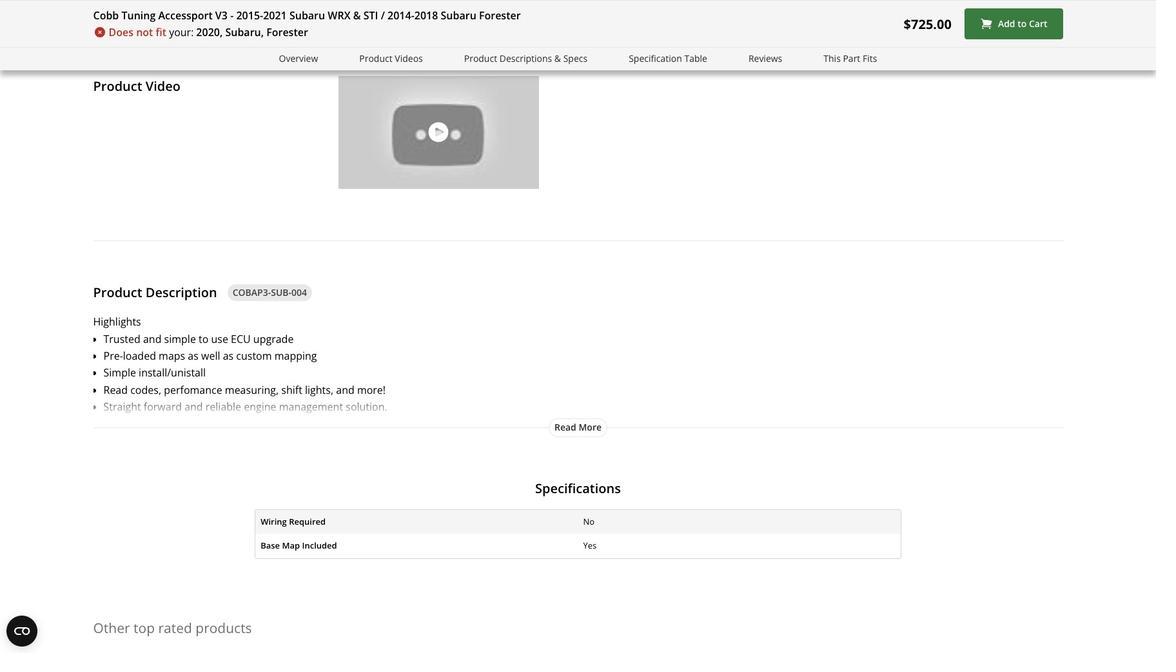 Task type: locate. For each thing, give the bounding box(es) containing it.
3 cobap3-sub-004 cobb subaru accessport v3 15-21 subaru wrx & sti, 14-18 subaru forester, image from the left
[[322, 0, 393, 21]]

2021
[[263, 8, 287, 23]]

loaded
[[123, 349, 156, 363]]

to left 6
[[160, 417, 170, 431]]

management
[[279, 400, 343, 414]]

product inside 'link'
[[464, 52, 498, 65]]

and
[[143, 332, 162, 346], [336, 383, 355, 397], [185, 400, 203, 414]]

and right the lights, at the left of the page
[[336, 383, 355, 397]]

0 horizontal spatial as
[[188, 349, 199, 363]]

1 horizontal spatial subaru
[[441, 8, 477, 23]]

2 horizontal spatial and
[[336, 383, 355, 397]]

2014-
[[388, 8, 415, 23]]

cart
[[1030, 18, 1048, 30]]

reliable
[[206, 400, 241, 414]]

add to cart
[[999, 18, 1048, 30]]

0 horizontal spatial subaru
[[290, 8, 325, 23]]

open widget image
[[6, 616, 37, 647]]

highlights
[[93, 315, 141, 329]]

reviews link
[[749, 52, 783, 66]]

product left "videos"
[[360, 52, 393, 65]]

0 vertical spatial and
[[143, 332, 162, 346]]

other
[[93, 619, 130, 637]]

products
[[196, 619, 252, 637]]

1 cobap3-sub-004 cobb subaru accessport v3 15-21 subaru wrx & sti, 14-18 subaru forester, image from the left
[[167, 0, 238, 21]]

forester down go to right image
[[479, 8, 521, 23]]

forester
[[479, 8, 521, 23], [267, 25, 308, 39]]

1 vertical spatial forester
[[267, 25, 308, 39]]

included
[[302, 540, 337, 552]]

reviews
[[749, 52, 783, 65]]

perfomance
[[164, 383, 222, 397]]

subaru left wrx
[[290, 8, 325, 23]]

2018
[[415, 8, 438, 23]]

map
[[282, 540, 300, 552]]

add to cart button
[[965, 8, 1064, 39]]

0 vertical spatial &
[[353, 8, 361, 23]]

as
[[188, 349, 199, 363], [223, 349, 234, 363]]

product up the 'highlights'
[[93, 284, 142, 301]]

1 vertical spatial and
[[336, 383, 355, 397]]

6
[[173, 417, 179, 431]]

to
[[1018, 18, 1027, 30], [199, 332, 209, 346], [160, 417, 170, 431]]

0 horizontal spatial forester
[[267, 25, 308, 39]]

product video
[[93, 77, 181, 95]]

to left use
[[199, 332, 209, 346]]

cobap3-sub-004 cobb subaru accessport v3 15-21 subaru wrx & sti, 14-18 subaru forester, image
[[167, 0, 238, 21], [245, 0, 316, 21], [322, 0, 393, 21], [400, 0, 471, 21]]

4 cobap3-sub-004 cobb subaru accessport v3 15-21 subaru wrx & sti, 14-18 subaru forester, image from the left
[[400, 0, 471, 21]]

1 horizontal spatial as
[[223, 349, 234, 363]]

specification table link
[[629, 52, 708, 66]]

0 horizontal spatial to
[[160, 417, 170, 431]]

more!
[[357, 383, 386, 397]]

product for product video
[[93, 77, 142, 95]]

cobb tuning accessport v3  - 2015-2021 subaru wrx & sti / 2014-2018 subaru forester
[[93, 8, 521, 23]]

0 horizontal spatial and
[[143, 332, 162, 346]]

read down "simple"
[[104, 383, 128, 397]]

004
[[292, 286, 307, 298]]

other top rated products
[[93, 619, 252, 637]]

0 vertical spatial to
[[1018, 18, 1027, 30]]

video
[[146, 77, 181, 95]]

highlights trusted and simple to use ecu upgrade pre-loaded maps as well as custom mapping simple install/unistall read codes, perfomance measuring, shift lights, and more! straight forward and reliable engine management solution. monitor up to 6 different parameteres
[[93, 315, 388, 431]]

1 vertical spatial read
[[555, 421, 577, 434]]

as right well
[[223, 349, 234, 363]]

read left more
[[555, 421, 577, 434]]

does not fit your: 2020, subaru, forester
[[109, 25, 308, 39]]

base
[[261, 540, 280, 552]]

&
[[353, 8, 361, 23], [555, 52, 561, 65]]

product left video
[[93, 77, 142, 95]]

does
[[109, 25, 134, 39]]

0 vertical spatial forester
[[479, 8, 521, 23]]

& left specs on the top of page
[[555, 52, 561, 65]]

to right add
[[1018, 18, 1027, 30]]

and up loaded
[[143, 332, 162, 346]]

/
[[381, 8, 385, 23]]

specification
[[629, 52, 682, 65]]

product
[[360, 52, 393, 65], [464, 52, 498, 65], [93, 77, 142, 95], [93, 284, 142, 301]]

2015-
[[236, 8, 263, 23]]

specification table
[[629, 52, 708, 65]]

codes,
[[130, 383, 161, 397]]

more
[[579, 421, 602, 434]]

measuring,
[[225, 383, 279, 397]]

your:
[[169, 25, 194, 39]]

this
[[824, 52, 841, 65]]

product videos
[[360, 52, 423, 65]]

as left well
[[188, 349, 199, 363]]

monitor
[[104, 417, 142, 431]]

wiring required
[[261, 516, 326, 528]]

sti
[[364, 8, 378, 23]]

0 vertical spatial read
[[104, 383, 128, 397]]

description
[[146, 284, 217, 301]]

accessport
[[158, 8, 213, 23]]

1 vertical spatial &
[[555, 52, 561, 65]]

and down perfomance
[[185, 400, 203, 414]]

0 horizontal spatial read
[[104, 383, 128, 397]]

engine
[[244, 400, 276, 414]]

0 horizontal spatial &
[[353, 8, 361, 23]]

read
[[104, 383, 128, 397], [555, 421, 577, 434]]

product left descriptions
[[464, 52, 498, 65]]

wiring
[[261, 516, 287, 528]]

subaru
[[290, 8, 325, 23], [441, 8, 477, 23]]

1 horizontal spatial and
[[185, 400, 203, 414]]

table
[[685, 52, 708, 65]]

& left sti
[[353, 8, 361, 23]]

upgrade
[[253, 332, 294, 346]]

rated
[[158, 619, 192, 637]]

2 horizontal spatial to
[[1018, 18, 1027, 30]]

1 vertical spatial to
[[199, 332, 209, 346]]

subaru down go to right image
[[441, 8, 477, 23]]

1 horizontal spatial &
[[555, 52, 561, 65]]

solution.
[[346, 400, 388, 414]]

forester down 2021
[[267, 25, 308, 39]]

use
[[211, 332, 228, 346]]



Task type: vqa. For each thing, say whether or not it's contained in the screenshot.
a subaru crosstrek thumbnail image
no



Task type: describe. For each thing, give the bounding box(es) containing it.
fits
[[863, 52, 878, 65]]

yes
[[584, 540, 597, 552]]

specifications
[[535, 480, 621, 497]]

not
[[136, 25, 153, 39]]

this part fits
[[824, 52, 878, 65]]

product description
[[93, 284, 217, 301]]

no
[[584, 516, 595, 528]]

straight
[[104, 400, 141, 414]]

custom
[[236, 349, 272, 363]]

1 horizontal spatial read
[[555, 421, 577, 434]]

2 vertical spatial to
[[160, 417, 170, 431]]

overview link
[[279, 52, 318, 66]]

maps
[[159, 349, 185, 363]]

simple
[[104, 366, 136, 380]]

go to right image image
[[476, 0, 492, 6]]

product for product description
[[93, 284, 142, 301]]

product descriptions & specs link
[[464, 52, 588, 66]]

1 horizontal spatial to
[[199, 332, 209, 346]]

overview
[[279, 52, 318, 65]]

-
[[230, 8, 234, 23]]

product for product videos
[[360, 52, 393, 65]]

mapping
[[275, 349, 317, 363]]

product for product descriptions & specs
[[464, 52, 498, 65]]

top
[[134, 619, 155, 637]]

descriptions
[[500, 52, 552, 65]]

this part fits link
[[824, 52, 878, 66]]

wrx
[[328, 8, 351, 23]]

2 cobap3-sub-004 cobb subaru accessport v3 15-21 subaru wrx & sti, 14-18 subaru forester, image from the left
[[245, 0, 316, 21]]

base map included
[[261, 540, 337, 552]]

trusted
[[104, 332, 140, 346]]

install/unistall
[[139, 366, 206, 380]]

well
[[201, 349, 220, 363]]

product videos link
[[360, 52, 423, 66]]

pre-
[[104, 349, 123, 363]]

to inside button
[[1018, 18, 1027, 30]]

parameteres
[[226, 417, 287, 431]]

up
[[145, 417, 157, 431]]

shift
[[281, 383, 303, 397]]

cobb
[[93, 8, 119, 23]]

add
[[999, 18, 1016, 30]]

read inside highlights trusted and simple to use ecu upgrade pre-loaded maps as well as custom mapping simple install/unistall read codes, perfomance measuring, shift lights, and more! straight forward and reliable engine management solution. monitor up to 6 different parameteres
[[104, 383, 128, 397]]

1 as from the left
[[188, 349, 199, 363]]

cobap3-
[[233, 286, 271, 298]]

sub-
[[271, 286, 292, 298]]

cobap3-sub-004
[[233, 286, 307, 298]]

2020,
[[196, 25, 223, 39]]

v3
[[215, 8, 228, 23]]

required
[[289, 516, 326, 528]]

different
[[181, 417, 223, 431]]

part
[[843, 52, 861, 65]]

$725.00
[[904, 15, 952, 33]]

1 subaru from the left
[[290, 8, 325, 23]]

lights,
[[305, 383, 334, 397]]

videos
[[395, 52, 423, 65]]

simple
[[164, 332, 196, 346]]

ecu
[[231, 332, 251, 346]]

fit
[[156, 25, 167, 39]]

2 as from the left
[[223, 349, 234, 363]]

product descriptions & specs
[[464, 52, 588, 65]]

tuning
[[122, 8, 156, 23]]

forward
[[144, 400, 182, 414]]

2 vertical spatial and
[[185, 400, 203, 414]]

subaru,
[[225, 25, 264, 39]]

read more
[[555, 421, 602, 434]]

2 subaru from the left
[[441, 8, 477, 23]]

1 horizontal spatial forester
[[479, 8, 521, 23]]

specs
[[564, 52, 588, 65]]

& inside 'link'
[[555, 52, 561, 65]]



